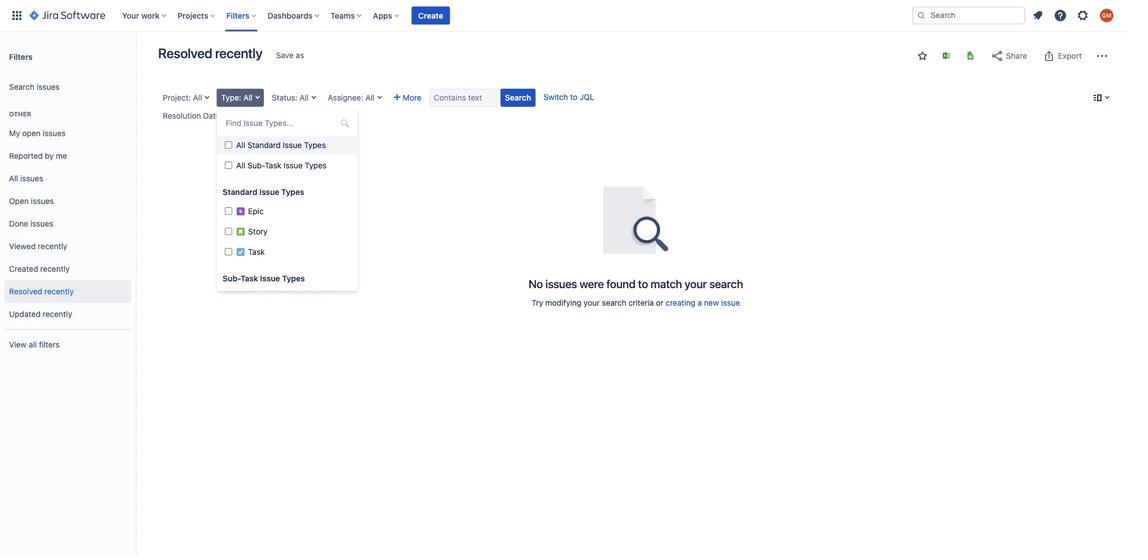 Task type: vqa. For each thing, say whether or not it's contained in the screenshot.
'creating'
yes



Task type: locate. For each thing, give the bounding box(es) containing it.
resolved recently down 'projects' 'dropdown button'
[[158, 45, 263, 61]]

primary element
[[7, 0, 913, 31]]

issues for no issues were found to match your search
[[546, 277, 577, 290]]

export button
[[1037, 47, 1088, 65]]

recently for resolved recently "link"
[[44, 287, 74, 296]]

view all filters
[[9, 340, 60, 349]]

all up resolution date:
[[193, 93, 202, 102]]

reported
[[9, 151, 43, 161]]

1 horizontal spatial sub-
[[247, 161, 265, 170]]

more button
[[389, 89, 426, 107]]

resolved
[[158, 45, 212, 61], [9, 287, 42, 296]]

share
[[1007, 51, 1028, 60]]

resolution date:
[[163, 111, 223, 120]]

filters inside popup button
[[227, 11, 250, 20]]

project: all
[[163, 93, 202, 102]]

1 horizontal spatial your
[[685, 277, 707, 290]]

criteria
[[629, 298, 654, 308]]

issues up my open issues
[[37, 82, 60, 92]]

open in google sheets image
[[967, 51, 976, 60]]

1 vertical spatial your
[[584, 298, 600, 308]]

1 vertical spatial search
[[505, 93, 531, 102]]

save as button
[[271, 46, 310, 64]]

no issues were found to match your search
[[529, 277, 744, 290]]

1 vertical spatial filters
[[9, 52, 33, 61]]

0 horizontal spatial your
[[584, 298, 600, 308]]

0 horizontal spatial search
[[9, 82, 34, 92]]

no
[[529, 277, 543, 290]]

to left jql
[[571, 92, 578, 102]]

open issues link
[[5, 190, 131, 213]]

export
[[1059, 51, 1083, 60]]

banner containing your work
[[0, 0, 1128, 32]]

date:
[[203, 111, 223, 120]]

search
[[9, 82, 34, 92], [505, 93, 531, 102]]

issues up modifying
[[546, 277, 577, 290]]

recently down the viewed recently link
[[40, 264, 70, 274]]

issues for open issues
[[31, 197, 54, 206]]

all right status:
[[300, 93, 309, 102]]

0 horizontal spatial to
[[571, 92, 578, 102]]

updated recently
[[9, 310, 72, 319]]

0 vertical spatial resolved recently
[[158, 45, 263, 61]]

issue down find issue types... 'field'
[[283, 140, 302, 150]]

project:
[[163, 93, 191, 102]]

jira software image
[[29, 9, 105, 22], [29, 9, 105, 22]]

resolved recently up the updated recently
[[9, 287, 74, 296]]

all sub-task issue types
[[236, 161, 327, 170]]

issues right open
[[31, 197, 54, 206]]

your down were in the right of the page
[[584, 298, 600, 308]]

resolved down projects on the top left
[[158, 45, 212, 61]]

filters button
[[223, 7, 261, 25]]

search up issue
[[710, 277, 744, 290]]

created
[[9, 264, 38, 274]]

type: all
[[221, 93, 253, 102]]

small image
[[919, 51, 928, 60]]

search image
[[918, 11, 927, 20]]

None checkbox
[[225, 162, 232, 169], [225, 228, 232, 235], [225, 248, 232, 256], [225, 162, 232, 169], [225, 228, 232, 235], [225, 248, 232, 256]]

teams button
[[327, 7, 366, 25]]

story
[[248, 227, 267, 236]]

reported by me link
[[5, 145, 131, 167]]

filters
[[39, 340, 60, 349]]

recently down resolved recently "link"
[[43, 310, 72, 319]]

status:
[[272, 93, 298, 102]]

epic
[[248, 207, 264, 216]]

resolution
[[163, 111, 201, 120]]

resolution date: button
[[158, 107, 299, 125]]

standard
[[247, 140, 281, 150], [223, 187, 257, 197]]

open
[[9, 197, 29, 206]]

all right assignee:
[[366, 93, 375, 102]]

standard up epic
[[223, 187, 257, 197]]

recently up created recently
[[38, 242, 67, 251]]

search left switch
[[505, 93, 531, 102]]

issues up viewed recently
[[30, 219, 53, 228]]

standard up all sub-task issue types
[[247, 140, 281, 150]]

filters
[[227, 11, 250, 20], [9, 52, 33, 61]]

switch
[[544, 92, 568, 102]]

0 horizontal spatial resolved recently
[[9, 287, 74, 296]]

recently inside "link"
[[44, 287, 74, 296]]

notifications image
[[1032, 9, 1045, 22]]

creating
[[666, 298, 696, 308]]

types
[[304, 140, 326, 150], [305, 161, 327, 170], [281, 187, 304, 197], [282, 274, 305, 283]]

viewed recently link
[[5, 235, 131, 258]]

1 vertical spatial resolved
[[9, 287, 42, 296]]

recently for the viewed recently link
[[38, 242, 67, 251]]

1 vertical spatial search
[[602, 298, 627, 308]]

filters up search issues on the top of page
[[9, 52, 33, 61]]

open issues
[[9, 197, 54, 206]]

all up "standard issue types"
[[236, 161, 245, 170]]

as
[[296, 51, 304, 60]]

issue up epic
[[259, 187, 279, 197]]

save as
[[276, 51, 304, 60]]

sub-
[[247, 161, 265, 170], [223, 274, 241, 283]]

0 vertical spatial resolved
[[158, 45, 212, 61]]

0 horizontal spatial search
[[602, 298, 627, 308]]

all issues
[[9, 174, 43, 183]]

1 horizontal spatial search
[[710, 277, 744, 290]]

create button
[[412, 7, 450, 25]]

try modifying your search criteria or creating a new issue
[[532, 298, 741, 308]]

or
[[657, 298, 664, 308]]

0 vertical spatial sub-
[[247, 161, 265, 170]]

open
[[22, 129, 41, 138]]

search inside search issues link
[[9, 82, 34, 92]]

1 horizontal spatial resolved recently
[[158, 45, 263, 61]]

0 vertical spatial your
[[685, 277, 707, 290]]

updated
[[9, 310, 41, 319]]

1 horizontal spatial filters
[[227, 11, 250, 20]]

all up open
[[9, 174, 18, 183]]

all inside other group
[[9, 174, 18, 183]]

0 horizontal spatial resolved
[[9, 287, 42, 296]]

1 vertical spatial task
[[248, 247, 265, 257]]

0 horizontal spatial sub-
[[223, 274, 241, 283]]

teams
[[331, 11, 355, 20]]

search inside button
[[505, 93, 531, 102]]

assignee: all
[[328, 93, 375, 102]]

Search field
[[913, 7, 1026, 25]]

my open issues link
[[5, 122, 131, 145]]

to
[[571, 92, 578, 102], [638, 277, 649, 290]]

remove criteria image
[[285, 111, 294, 120]]

search issues link
[[5, 76, 131, 98]]

view
[[9, 340, 27, 349]]

resolved up 'updated'
[[9, 287, 42, 296]]

done issues
[[9, 219, 53, 228]]

jql
[[580, 92, 595, 102]]

1 horizontal spatial search
[[505, 93, 531, 102]]

recently down created recently link
[[44, 287, 74, 296]]

appswitcher icon image
[[10, 9, 24, 22]]

projects
[[178, 11, 208, 20]]

issues up open issues
[[20, 174, 43, 183]]

filters right 'projects' 'dropdown button'
[[227, 11, 250, 20]]

resolved recently
[[158, 45, 263, 61], [9, 287, 74, 296]]

1 vertical spatial to
[[638, 277, 649, 290]]

1 horizontal spatial resolved
[[158, 45, 212, 61]]

issues
[[37, 82, 60, 92], [43, 129, 66, 138], [20, 174, 43, 183], [31, 197, 54, 206], [30, 219, 53, 228], [546, 277, 577, 290]]

issues right the open
[[43, 129, 66, 138]]

search issues
[[9, 82, 60, 92]]

settings image
[[1077, 9, 1091, 22]]

to up the criteria
[[638, 277, 649, 290]]

banner
[[0, 0, 1128, 32]]

were
[[580, 277, 604, 290]]

search up other
[[9, 82, 34, 92]]

your
[[685, 277, 707, 290], [584, 298, 600, 308]]

1 vertical spatial resolved recently
[[9, 287, 74, 296]]

standard issue types element
[[217, 202, 358, 262]]

resolved inside resolved recently "link"
[[9, 287, 42, 296]]

None checkbox
[[225, 141, 232, 149], [225, 207, 232, 215], [225, 141, 232, 149], [225, 207, 232, 215]]

recently
[[215, 45, 263, 61], [38, 242, 67, 251], [40, 264, 70, 274], [44, 287, 74, 296], [43, 310, 72, 319]]

recently for updated recently link
[[43, 310, 72, 319]]

all
[[193, 93, 202, 102], [244, 93, 253, 102], [300, 93, 309, 102], [366, 93, 375, 102], [236, 140, 245, 150], [236, 161, 245, 170], [9, 174, 18, 183]]

0 vertical spatial filters
[[227, 11, 250, 20]]

your profile and settings image
[[1101, 9, 1114, 22]]

issue
[[283, 140, 302, 150], [283, 161, 303, 170], [259, 187, 279, 197], [260, 274, 280, 283]]

issue
[[722, 298, 741, 308]]

search down found
[[602, 298, 627, 308]]

your up the a
[[685, 277, 707, 290]]

creating a new issue link
[[666, 298, 741, 308]]

0 vertical spatial search
[[9, 82, 34, 92]]

all
[[29, 340, 37, 349]]



Task type: describe. For each thing, give the bounding box(es) containing it.
save
[[276, 51, 294, 60]]

your work
[[122, 11, 160, 20]]

other group
[[5, 98, 131, 329]]

create
[[419, 11, 444, 20]]

new
[[705, 298, 720, 308]]

your work button
[[119, 7, 171, 25]]

me
[[56, 151, 67, 161]]

apps button
[[370, 7, 404, 25]]

projects button
[[174, 7, 220, 25]]

resolved recently link
[[5, 280, 131, 303]]

open in microsoft excel image
[[942, 51, 952, 60]]

resolved recently inside "link"
[[9, 287, 74, 296]]

status: all
[[272, 93, 309, 102]]

search for search issues
[[9, 82, 34, 92]]

share link
[[985, 47, 1034, 65]]

0 vertical spatial task
[[265, 161, 281, 170]]

search button
[[501, 89, 536, 107]]

default image
[[341, 119, 350, 128]]

created recently link
[[5, 258, 131, 280]]

more
[[403, 93, 422, 102]]

viewed
[[9, 242, 36, 251]]

search for search
[[505, 93, 531, 102]]

modifying
[[546, 298, 582, 308]]

types down all sub-task issue types
[[281, 187, 304, 197]]

dashboards button
[[264, 7, 324, 25]]

assignee:
[[328, 93, 364, 102]]

sidebar navigation image
[[123, 45, 148, 68]]

recently for created recently link
[[40, 264, 70, 274]]

type:
[[221, 93, 241, 102]]

all right the type:
[[244, 93, 253, 102]]

created recently
[[9, 264, 70, 274]]

other
[[9, 111, 31, 118]]

by
[[45, 151, 54, 161]]

updated recently link
[[5, 303, 131, 326]]

Find Issue Types... field
[[223, 115, 353, 131]]

standard issue types
[[223, 187, 304, 197]]

work
[[141, 11, 160, 20]]

sub-task issue types
[[223, 274, 305, 283]]

apps
[[373, 11, 393, 20]]

done issues link
[[5, 213, 131, 235]]

done
[[9, 219, 28, 228]]

task inside standard issue types element
[[248, 247, 265, 257]]

dashboards
[[268, 11, 313, 20]]

match
[[651, 277, 683, 290]]

types down all standard issue types
[[305, 161, 327, 170]]

all down resolution date: dropdown button
[[236, 140, 245, 150]]

issues for done issues
[[30, 219, 53, 228]]

switch to jql link
[[544, 92, 595, 102]]

1 vertical spatial sub-
[[223, 274, 241, 283]]

Search issues using keywords text field
[[430, 89, 497, 107]]

0 vertical spatial to
[[571, 92, 578, 102]]

your
[[122, 11, 139, 20]]

all standard issue types
[[236, 140, 326, 150]]

issue down all standard issue types
[[283, 161, 303, 170]]

types down standard issue types element
[[282, 274, 305, 283]]

found
[[607, 277, 636, 290]]

1 vertical spatial standard
[[223, 187, 257, 197]]

1 horizontal spatial to
[[638, 277, 649, 290]]

viewed recently
[[9, 242, 67, 251]]

switch to jql
[[544, 92, 595, 102]]

try
[[532, 298, 544, 308]]

0 vertical spatial standard
[[247, 140, 281, 150]]

issue down story
[[260, 274, 280, 283]]

issues for all issues
[[20, 174, 43, 183]]

recently down "filters" popup button
[[215, 45, 263, 61]]

all issues link
[[5, 167, 131, 190]]

view all filters link
[[5, 334, 131, 356]]

2 vertical spatial task
[[241, 274, 258, 283]]

my
[[9, 129, 20, 138]]

issues for search issues
[[37, 82, 60, 92]]

my open issues
[[9, 129, 66, 138]]

reported by me
[[9, 151, 67, 161]]

help image
[[1054, 9, 1068, 22]]

0 horizontal spatial filters
[[9, 52, 33, 61]]

0 vertical spatial search
[[710, 277, 744, 290]]

a
[[698, 298, 702, 308]]

types down find issue types... 'field'
[[304, 140, 326, 150]]



